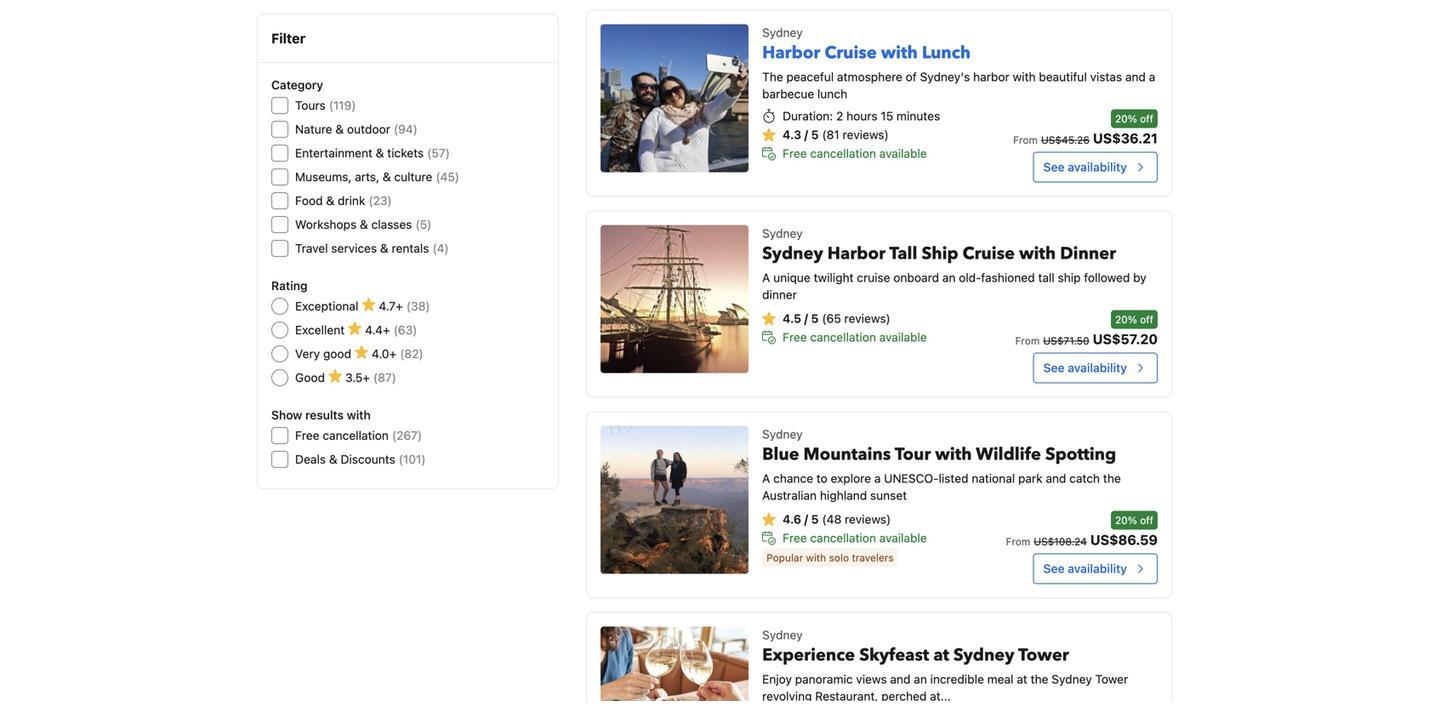 Task type: locate. For each thing, give the bounding box(es) containing it.
1 vertical spatial cruise
[[963, 242, 1015, 265]]

a up dinner
[[762, 270, 770, 284]]

from left us$71.50
[[1016, 335, 1040, 347]]

services
[[331, 241, 377, 255]]

1 see from the top
[[1044, 160, 1065, 174]]

availability down from us$71.50 us$57.20
[[1068, 361, 1127, 375]]

1 vertical spatial 5
[[811, 311, 819, 325]]

2 vertical spatial reviews)
[[845, 512, 891, 526]]

an inside sydney sydney harbor tall ship cruise with dinner a unique twilight cruise onboard an old-fashioned tall ship followed by dinner
[[943, 270, 956, 284]]

a up sunset
[[875, 471, 881, 485]]

national
[[972, 471, 1015, 485]]

2 vertical spatial 20%
[[1115, 514, 1138, 526]]

0 horizontal spatial a
[[875, 471, 881, 485]]

3 5 from the top
[[811, 512, 819, 526]]

a left chance
[[762, 471, 770, 485]]

lunch
[[818, 87, 848, 101]]

of
[[906, 70, 917, 84]]

sydney blue mountains tour with wildlife spotting a chance to explore a unesco-listed national park and catch the australian highland sunset
[[762, 427, 1121, 502]]

1 vertical spatial reviews)
[[845, 311, 891, 325]]

1 availability from the top
[[1068, 160, 1127, 174]]

very
[[295, 347, 320, 361]]

cancellation down the 4.5 / 5 (65 reviews)
[[810, 330, 876, 344]]

20% off up 'us$57.20'
[[1115, 313, 1154, 325]]

cruise up atmosphere
[[825, 41, 877, 65]]

at
[[934, 644, 950, 667], [1017, 672, 1028, 686]]

0 vertical spatial available
[[880, 146, 927, 160]]

(101)
[[399, 452, 426, 466]]

and inside sydney harbor cruise with lunch the peaceful atmosphere of sydney's harbor with beautiful vistas and a barbecue lunch
[[1126, 70, 1146, 84]]

1 5 from the top
[[811, 127, 819, 142]]

0 horizontal spatial at
[[934, 644, 950, 667]]

0 vertical spatial off
[[1140, 113, 1154, 124]]

(63)
[[394, 323, 417, 337]]

4.3
[[783, 127, 802, 142]]

1 vertical spatial see availability
[[1044, 361, 1127, 375]]

1 horizontal spatial cruise
[[963, 242, 1015, 265]]

reviews) down hours
[[843, 127, 889, 142]]

1 vertical spatial 20%
[[1115, 313, 1138, 325]]

popular
[[767, 552, 803, 564]]

see for harbor cruise with lunch
[[1044, 160, 1065, 174]]

/ for blue
[[805, 512, 808, 526]]

an inside sydney experience skyfeast at sydney tower enjoy panoramic views and an incredible meal at the sydney tower revolving restaurant, perched at...
[[914, 672, 927, 686]]

0 vertical spatial an
[[943, 270, 956, 284]]

the inside sydney experience skyfeast at sydney tower enjoy panoramic views and an incredible meal at the sydney tower revolving restaurant, perched at...
[[1031, 672, 1049, 686]]

0 horizontal spatial harbor
[[762, 41, 821, 65]]

available down 'minutes'
[[880, 146, 927, 160]]

with up listed
[[935, 443, 972, 466]]

& right arts,
[[383, 170, 391, 184]]

cruise inside sydney sydney harbor tall ship cruise with dinner a unique twilight cruise onboard an old-fashioned tall ship followed by dinner
[[963, 242, 1015, 265]]

(48
[[822, 512, 842, 526]]

3 available from the top
[[880, 531, 927, 545]]

exceptional
[[295, 299, 359, 313]]

at up incredible
[[934, 644, 950, 667]]

2 see from the top
[[1044, 361, 1065, 375]]

from left us$45.26
[[1014, 134, 1038, 146]]

reviews) down sunset
[[845, 512, 891, 526]]

0 horizontal spatial an
[[914, 672, 927, 686]]

see down us$108.24
[[1044, 561, 1065, 575]]

2 vertical spatial see availability
[[1044, 561, 1127, 575]]

the
[[1104, 471, 1121, 485], [1031, 672, 1049, 686]]

0 horizontal spatial the
[[1031, 672, 1049, 686]]

harbor up 'cruise' at the top right
[[828, 242, 886, 265]]

1 available from the top
[[880, 146, 927, 160]]

20% off up us$36.21
[[1115, 113, 1154, 124]]

&
[[336, 122, 344, 136], [376, 146, 384, 160], [383, 170, 391, 184], [326, 194, 335, 208], [360, 217, 368, 231], [380, 241, 389, 255], [329, 452, 337, 466]]

1 vertical spatial free cancellation available
[[783, 330, 927, 344]]

and inside sydney experience skyfeast at sydney tower enjoy panoramic views and an incredible meal at the sydney tower revolving restaurant, perched at...
[[890, 672, 911, 686]]

2 vertical spatial free cancellation available
[[783, 531, 927, 545]]

available down the onboard
[[880, 330, 927, 344]]

2
[[836, 109, 844, 123]]

availability down the 'from us$45.26 us$36.21'
[[1068, 160, 1127, 174]]

from inside from us$71.50 us$57.20
[[1016, 335, 1040, 347]]

0 vertical spatial a
[[762, 270, 770, 284]]

3 see from the top
[[1044, 561, 1065, 575]]

3 20% from the top
[[1115, 514, 1138, 526]]

1 vertical spatial a
[[762, 471, 770, 485]]

5 left '(65'
[[811, 311, 819, 325]]

good
[[323, 347, 351, 361]]

off up us$36.21
[[1140, 113, 1154, 124]]

1 vertical spatial a
[[875, 471, 881, 485]]

1 vertical spatial availability
[[1068, 361, 1127, 375]]

2 availability from the top
[[1068, 361, 1127, 375]]

the right catch
[[1104, 471, 1121, 485]]

/ right 4.5
[[805, 311, 808, 325]]

0 vertical spatial a
[[1149, 70, 1156, 84]]

0 vertical spatial see
[[1044, 160, 1065, 174]]

& left drink
[[326, 194, 335, 208]]

5 left (48
[[811, 512, 819, 526]]

tours (119)
[[295, 98, 356, 112]]

20% up us$36.21
[[1115, 113, 1138, 124]]

2 vertical spatial from
[[1006, 535, 1031, 547]]

availability
[[1068, 160, 1127, 174], [1068, 361, 1127, 375], [1068, 561, 1127, 575]]

with inside sydney blue mountains tour with wildlife spotting a chance to explore a unesco-listed national park and catch the australian highland sunset
[[935, 443, 972, 466]]

free cancellation available down the 4.5 / 5 (65 reviews)
[[783, 330, 927, 344]]

3 free cancellation available from the top
[[783, 531, 927, 545]]

2 20% off from the top
[[1115, 313, 1154, 325]]

1 vertical spatial 20% off
[[1115, 313, 1154, 325]]

/ right 4.6
[[805, 512, 808, 526]]

by
[[1134, 270, 1147, 284]]

0 vertical spatial from
[[1014, 134, 1038, 146]]

the right meal
[[1031, 672, 1049, 686]]

availability for harbor cruise with lunch
[[1068, 160, 1127, 174]]

harbor
[[762, 41, 821, 65], [828, 242, 886, 265]]

available
[[880, 146, 927, 160], [880, 330, 927, 344], [880, 531, 927, 545]]

sydney inside sydney blue mountains tour with wildlife spotting a chance to explore a unesco-listed national park and catch the australian highland sunset
[[762, 427, 803, 441]]

0 vertical spatial 20% off
[[1115, 113, 1154, 124]]

20% up 'us$57.20'
[[1115, 313, 1138, 325]]

15
[[881, 109, 894, 123]]

harbor up the
[[762, 41, 821, 65]]

1 20% off from the top
[[1115, 113, 1154, 124]]

2 vertical spatial /
[[805, 512, 808, 526]]

1 vertical spatial /
[[805, 311, 808, 325]]

2 vertical spatial see
[[1044, 561, 1065, 575]]

from inside the 'from us$45.26 us$36.21'
[[1014, 134, 1038, 146]]

0 vertical spatial 20%
[[1115, 113, 1138, 124]]

with up of on the right top
[[881, 41, 918, 65]]

a right vistas
[[1149, 70, 1156, 84]]

2 free cancellation available from the top
[[783, 330, 927, 344]]

0 horizontal spatial cruise
[[825, 41, 877, 65]]

a inside sydney sydney harbor tall ship cruise with dinner a unique twilight cruise onboard an old-fashioned tall ship followed by dinner
[[762, 270, 770, 284]]

2 off from the top
[[1140, 313, 1154, 325]]

2 vertical spatial 20% off
[[1115, 514, 1154, 526]]

3 off from the top
[[1140, 514, 1154, 526]]

2 a from the top
[[762, 471, 770, 485]]

& right the deals
[[329, 452, 337, 466]]

availability down from us$108.24 us$86.59
[[1068, 561, 1127, 575]]

off up us$86.59
[[1140, 514, 1154, 526]]

3 see availability from the top
[[1044, 561, 1127, 575]]

3 availability from the top
[[1068, 561, 1127, 575]]

see availability down from us$108.24 us$86.59
[[1044, 561, 1127, 575]]

tower
[[1019, 644, 1069, 667], [1096, 672, 1129, 686]]

reviews)
[[843, 127, 889, 142], [845, 311, 891, 325], [845, 512, 891, 526]]

free cancellation available down 4.3 / 5 (81 reviews)
[[783, 146, 927, 160]]

1 vertical spatial and
[[1046, 471, 1067, 485]]

1 vertical spatial off
[[1140, 313, 1154, 325]]

& for tickets
[[376, 146, 384, 160]]

1 see availability from the top
[[1044, 160, 1127, 174]]

entertainment & tickets (57)
[[295, 146, 450, 160]]

0 vertical spatial free cancellation available
[[783, 146, 927, 160]]

see availability for sydney harbor tall ship cruise with dinner
[[1044, 361, 1127, 375]]

with inside sydney sydney harbor tall ship cruise with dinner a unique twilight cruise onboard an old-fashioned tall ship followed by dinner
[[1019, 242, 1056, 265]]

free cancellation available for harbor
[[783, 330, 927, 344]]

reviews) right '(65'
[[845, 311, 891, 325]]

0 vertical spatial 5
[[811, 127, 819, 142]]

from for with
[[1006, 535, 1031, 547]]

duration:
[[783, 109, 833, 123]]

availability for blue mountains tour with wildlife spotting
[[1068, 561, 1127, 575]]

see for sydney harbor tall ship cruise with dinner
[[1044, 361, 1065, 375]]

good
[[295, 371, 325, 385]]

see availability down from us$71.50 us$57.20
[[1044, 361, 1127, 375]]

a inside sydney harbor cruise with lunch the peaceful atmosphere of sydney's harbor with beautiful vistas and a barbecue lunch
[[1149, 70, 1156, 84]]

20% up us$86.59
[[1115, 514, 1138, 526]]

with right harbor
[[1013, 70, 1036, 84]]

sydney inside sydney harbor cruise with lunch the peaceful atmosphere of sydney's harbor with beautiful vistas and a barbecue lunch
[[762, 25, 803, 39]]

perched
[[882, 689, 927, 701]]

0 vertical spatial availability
[[1068, 160, 1127, 174]]

& up museums, arts, & culture (45)
[[376, 146, 384, 160]]

4.0+
[[372, 347, 397, 361]]

20% off up us$86.59
[[1115, 514, 1154, 526]]

revolving
[[762, 689, 812, 701]]

with up free cancellation (267)
[[347, 408, 371, 422]]

experience skyfeast at sydney tower image
[[601, 627, 749, 701]]

catch
[[1070, 471, 1100, 485]]

free cancellation available up the solo
[[783, 531, 927, 545]]

2 see availability from the top
[[1044, 361, 1127, 375]]

from for ship
[[1016, 335, 1040, 347]]

free cancellation available
[[783, 146, 927, 160], [783, 330, 927, 344], [783, 531, 927, 545]]

& for classes
[[360, 217, 368, 231]]

museums, arts, & culture (45)
[[295, 170, 460, 184]]

(81
[[822, 127, 840, 142]]

deals
[[295, 452, 326, 466]]

cruise inside sydney harbor cruise with lunch the peaceful atmosphere of sydney's harbor with beautiful vistas and a barbecue lunch
[[825, 41, 877, 65]]

discounts
[[341, 452, 395, 466]]

1 horizontal spatial an
[[943, 270, 956, 284]]

ship
[[1058, 270, 1081, 284]]

4.0+ (82)
[[372, 347, 423, 361]]

from left us$108.24
[[1006, 535, 1031, 547]]

tall
[[890, 242, 918, 265]]

reviews) for harbor
[[845, 311, 891, 325]]

5 for harbor
[[811, 311, 819, 325]]

filter
[[271, 30, 306, 46]]

us$57.20
[[1093, 331, 1158, 347]]

1 vertical spatial see
[[1044, 361, 1065, 375]]

2 horizontal spatial and
[[1126, 70, 1146, 84]]

1 vertical spatial available
[[880, 330, 927, 344]]

& down the (119)
[[336, 122, 344, 136]]

food
[[295, 194, 323, 208]]

available for tall
[[880, 330, 927, 344]]

1 vertical spatial at
[[1017, 672, 1028, 686]]

2 5 from the top
[[811, 311, 819, 325]]

(267)
[[392, 428, 422, 442]]

5
[[811, 127, 819, 142], [811, 311, 819, 325], [811, 512, 819, 526]]

2 / from the top
[[805, 311, 808, 325]]

barbecue
[[762, 87, 814, 101]]

see down us$45.26
[[1044, 160, 1065, 174]]

2 vertical spatial available
[[880, 531, 927, 545]]

2 vertical spatial off
[[1140, 514, 1154, 526]]

0 vertical spatial see availability
[[1044, 160, 1127, 174]]

1 horizontal spatial at
[[1017, 672, 1028, 686]]

2 vertical spatial availability
[[1068, 561, 1127, 575]]

views
[[856, 672, 887, 686]]

arts,
[[355, 170, 380, 184]]

available up travelers
[[880, 531, 927, 545]]

from for lunch
[[1014, 134, 1038, 146]]

an up perched
[[914, 672, 927, 686]]

and up perched
[[890, 672, 911, 686]]

at right meal
[[1017, 672, 1028, 686]]

see
[[1044, 160, 1065, 174], [1044, 361, 1065, 375], [1044, 561, 1065, 575]]

2 20% from the top
[[1115, 313, 1138, 325]]

see availability down the 'from us$45.26 us$36.21'
[[1044, 160, 1127, 174]]

from inside from us$108.24 us$86.59
[[1006, 535, 1031, 547]]

1 horizontal spatial a
[[1149, 70, 1156, 84]]

1 vertical spatial from
[[1016, 335, 1040, 347]]

0 vertical spatial harbor
[[762, 41, 821, 65]]

see availability for harbor cruise with lunch
[[1044, 160, 1127, 174]]

0 vertical spatial and
[[1126, 70, 1146, 84]]

free cancellation available for mountains
[[783, 531, 927, 545]]

(87)
[[373, 371, 396, 385]]

free down 4.6
[[783, 531, 807, 545]]

2 vertical spatial 5
[[811, 512, 819, 526]]

and right vistas
[[1126, 70, 1146, 84]]

free down "4.3"
[[783, 146, 807, 160]]

0 vertical spatial /
[[805, 127, 808, 142]]

from us$108.24 us$86.59
[[1006, 532, 1158, 548]]

tour
[[895, 443, 931, 466]]

2 vertical spatial and
[[890, 672, 911, 686]]

free up the deals
[[295, 428, 320, 442]]

1 vertical spatial the
[[1031, 672, 1049, 686]]

3 / from the top
[[805, 512, 808, 526]]

sunset
[[870, 488, 907, 502]]

/
[[805, 127, 808, 142], [805, 311, 808, 325], [805, 512, 808, 526]]

an left the old-
[[943, 270, 956, 284]]

0 vertical spatial cruise
[[825, 41, 877, 65]]

& up travel services & rentals (4)
[[360, 217, 368, 231]]

us$86.59
[[1091, 532, 1158, 548]]

deals & discounts (101)
[[295, 452, 426, 466]]

1 horizontal spatial the
[[1104, 471, 1121, 485]]

1 20% from the top
[[1115, 113, 1138, 124]]

1 free cancellation available from the top
[[783, 146, 927, 160]]

2 available from the top
[[880, 330, 927, 344]]

0 horizontal spatial and
[[890, 672, 911, 686]]

20% off
[[1115, 113, 1154, 124], [1115, 313, 1154, 325], [1115, 514, 1154, 526]]

off up 'us$57.20'
[[1140, 313, 1154, 325]]

us$45.26
[[1041, 134, 1090, 146]]

1 horizontal spatial and
[[1046, 471, 1067, 485]]

1 off from the top
[[1140, 113, 1154, 124]]

and right park
[[1046, 471, 1067, 485]]

free
[[783, 146, 807, 160], [783, 330, 807, 344], [295, 428, 320, 442], [783, 531, 807, 545]]

with up tall
[[1019, 242, 1056, 265]]

nature
[[295, 122, 332, 136]]

3 20% off from the top
[[1115, 514, 1154, 526]]

harbor inside sydney sydney harbor tall ship cruise with dinner a unique twilight cruise onboard an old-fashioned tall ship followed by dinner
[[828, 242, 886, 265]]

beautiful
[[1039, 70, 1087, 84]]

5 left the (81
[[811, 127, 819, 142]]

the
[[762, 70, 783, 84]]

1 vertical spatial an
[[914, 672, 927, 686]]

0 vertical spatial the
[[1104, 471, 1121, 485]]

/ right "4.3"
[[805, 127, 808, 142]]

cancellation
[[810, 146, 876, 160], [810, 330, 876, 344], [323, 428, 389, 442], [810, 531, 876, 545]]

1 vertical spatial tower
[[1096, 672, 1129, 686]]

1 horizontal spatial tower
[[1096, 672, 1129, 686]]

0 horizontal spatial tower
[[1019, 644, 1069, 667]]

1 horizontal spatial harbor
[[828, 242, 886, 265]]

4.6
[[783, 512, 802, 526]]

see down us$71.50
[[1044, 361, 1065, 375]]

cruise up the old-
[[963, 242, 1015, 265]]

available for tour
[[880, 531, 927, 545]]

1 a from the top
[[762, 270, 770, 284]]

food & drink (23)
[[295, 194, 392, 208]]

availability for sydney harbor tall ship cruise with dinner
[[1068, 361, 1127, 375]]

1 vertical spatial harbor
[[828, 242, 886, 265]]

very good
[[295, 347, 351, 361]]

see availability for blue mountains tour with wildlife spotting
[[1044, 561, 1127, 575]]



Task type: describe. For each thing, give the bounding box(es) containing it.
off for sydney harbor tall ship cruise with dinner
[[1140, 313, 1154, 325]]

4.4+ (63)
[[365, 323, 417, 337]]

old-
[[959, 270, 981, 284]]

peaceful
[[787, 70, 834, 84]]

0 vertical spatial reviews)
[[843, 127, 889, 142]]

highland
[[820, 488, 867, 502]]

outdoor
[[347, 122, 390, 136]]

(38)
[[406, 299, 430, 313]]

& for discounts
[[329, 452, 337, 466]]

1 / from the top
[[805, 127, 808, 142]]

us$36.21
[[1093, 130, 1158, 146]]

sydney harbor tall ship cruise with dinner image
[[601, 225, 749, 373]]

atmosphere
[[837, 70, 903, 84]]

ship
[[922, 242, 959, 265]]

travel services & rentals (4)
[[295, 241, 449, 255]]

harbor inside sydney harbor cruise with lunch the peaceful atmosphere of sydney's harbor with beautiful vistas and a barbecue lunch
[[762, 41, 821, 65]]

show results with
[[271, 408, 371, 422]]

& for drink
[[326, 194, 335, 208]]

off for harbor cruise with lunch
[[1140, 113, 1154, 124]]

sydney sydney harbor tall ship cruise with dinner a unique twilight cruise onboard an old-fashioned tall ship followed by dinner
[[762, 226, 1147, 301]]

blue mountains tour with wildlife spotting image
[[601, 426, 749, 574]]

20% off for sydney harbor tall ship cruise with dinner
[[1115, 313, 1154, 325]]

blue
[[762, 443, 799, 466]]

free down 4.5
[[783, 330, 807, 344]]

cancellation down 4.3 / 5 (81 reviews)
[[810, 146, 876, 160]]

5 for mountains
[[811, 512, 819, 526]]

& down classes
[[380, 241, 389, 255]]

meal
[[988, 672, 1014, 686]]

solo
[[829, 552, 849, 564]]

tall
[[1038, 270, 1055, 284]]

harbor cruise with lunch image
[[601, 24, 749, 172]]

see for blue mountains tour with wildlife spotting
[[1044, 561, 1065, 575]]

a inside sydney blue mountains tour with wildlife spotting a chance to explore a unesco-listed national park and catch the australian highland sunset
[[762, 471, 770, 485]]

workshops & classes (5)
[[295, 217, 432, 231]]

20% for blue mountains tour with wildlife spotting
[[1115, 514, 1138, 526]]

off for blue mountains tour with wildlife spotting
[[1140, 514, 1154, 526]]

dinner
[[762, 287, 797, 301]]

fashioned
[[981, 270, 1035, 284]]

(23)
[[369, 194, 392, 208]]

/ for sydney
[[805, 311, 808, 325]]

rentals
[[392, 241, 429, 255]]

popular with solo travelers
[[767, 552, 894, 564]]

category
[[271, 78, 323, 92]]

(82)
[[400, 347, 423, 361]]

4.5 / 5 (65 reviews)
[[783, 311, 891, 325]]

sydney's
[[920, 70, 970, 84]]

20% off for blue mountains tour with wildlife spotting
[[1115, 514, 1154, 526]]

dinner
[[1060, 242, 1116, 265]]

4.5
[[783, 311, 801, 325]]

enjoy
[[762, 672, 792, 686]]

& for outdoor
[[336, 122, 344, 136]]

workshops
[[295, 217, 357, 231]]

mountains
[[804, 443, 891, 466]]

explore
[[831, 471, 871, 485]]

20% for sydney harbor tall ship cruise with dinner
[[1115, 313, 1138, 325]]

(45)
[[436, 170, 460, 184]]

twilight
[[814, 270, 854, 284]]

incredible
[[931, 672, 984, 686]]

cancellation up deals & discounts (101)
[[323, 428, 389, 442]]

onboard
[[894, 270, 939, 284]]

restaurant,
[[815, 689, 878, 701]]

chance
[[774, 471, 814, 485]]

20% for harbor cruise with lunch
[[1115, 113, 1138, 124]]

park
[[1019, 471, 1043, 485]]

travel
[[295, 241, 328, 255]]

(57)
[[427, 146, 450, 160]]

sydney harbor cruise with lunch the peaceful atmosphere of sydney's harbor with beautiful vistas and a barbecue lunch
[[762, 25, 1156, 101]]

museums,
[[295, 170, 352, 184]]

(5)
[[416, 217, 432, 231]]

unesco-
[[884, 471, 939, 485]]

4.3 / 5 (81 reviews)
[[783, 127, 889, 142]]

a inside sydney blue mountains tour with wildlife spotting a chance to explore a unesco-listed national park and catch the australian highland sunset
[[875, 471, 881, 485]]

unique
[[774, 270, 811, 284]]

listed
[[939, 471, 969, 485]]

0 vertical spatial at
[[934, 644, 950, 667]]

rating
[[271, 279, 308, 293]]

with left the solo
[[806, 552, 826, 564]]

harbor
[[974, 70, 1010, 84]]

cancellation down 4.6 / 5 (48 reviews) in the bottom right of the page
[[810, 531, 876, 545]]

culture
[[394, 170, 432, 184]]

from us$71.50 us$57.20
[[1016, 331, 1158, 347]]

(119)
[[329, 98, 356, 112]]

the inside sydney blue mountains tour with wildlife spotting a chance to explore a unesco-listed national park and catch the australian highland sunset
[[1104, 471, 1121, 485]]

at...
[[930, 689, 951, 701]]

panoramic
[[795, 672, 853, 686]]

to
[[817, 471, 828, 485]]

duration: 2 hours 15 minutes
[[783, 109, 940, 123]]

4.7+ (38)
[[379, 299, 430, 313]]

vistas
[[1090, 70, 1122, 84]]

20% off for harbor cruise with lunch
[[1115, 113, 1154, 124]]

entertainment
[[295, 146, 373, 160]]

minutes
[[897, 109, 940, 123]]

0 vertical spatial tower
[[1019, 644, 1069, 667]]

from us$45.26 us$36.21
[[1014, 130, 1158, 146]]

experience
[[762, 644, 855, 667]]

drink
[[338, 194, 365, 208]]

4.7+
[[379, 299, 403, 313]]

(65
[[822, 311, 841, 325]]

travelers
[[852, 552, 894, 564]]

tickets
[[387, 146, 424, 160]]

excellent
[[295, 323, 345, 337]]

us$71.50
[[1043, 335, 1090, 347]]

skyfeast
[[860, 644, 929, 667]]

4.6 / 5 (48 reviews)
[[783, 512, 891, 526]]

reviews) for mountains
[[845, 512, 891, 526]]

australian
[[762, 488, 817, 502]]

sydney experience skyfeast at sydney tower enjoy panoramic views and an incredible meal at the sydney tower revolving restaurant, perched at...
[[762, 628, 1129, 701]]

and inside sydney blue mountains tour with wildlife spotting a chance to explore a unesco-listed national park and catch the australian highland sunset
[[1046, 471, 1067, 485]]

(4)
[[433, 241, 449, 255]]

results
[[305, 408, 344, 422]]



Task type: vqa. For each thing, say whether or not it's contained in the screenshot.


